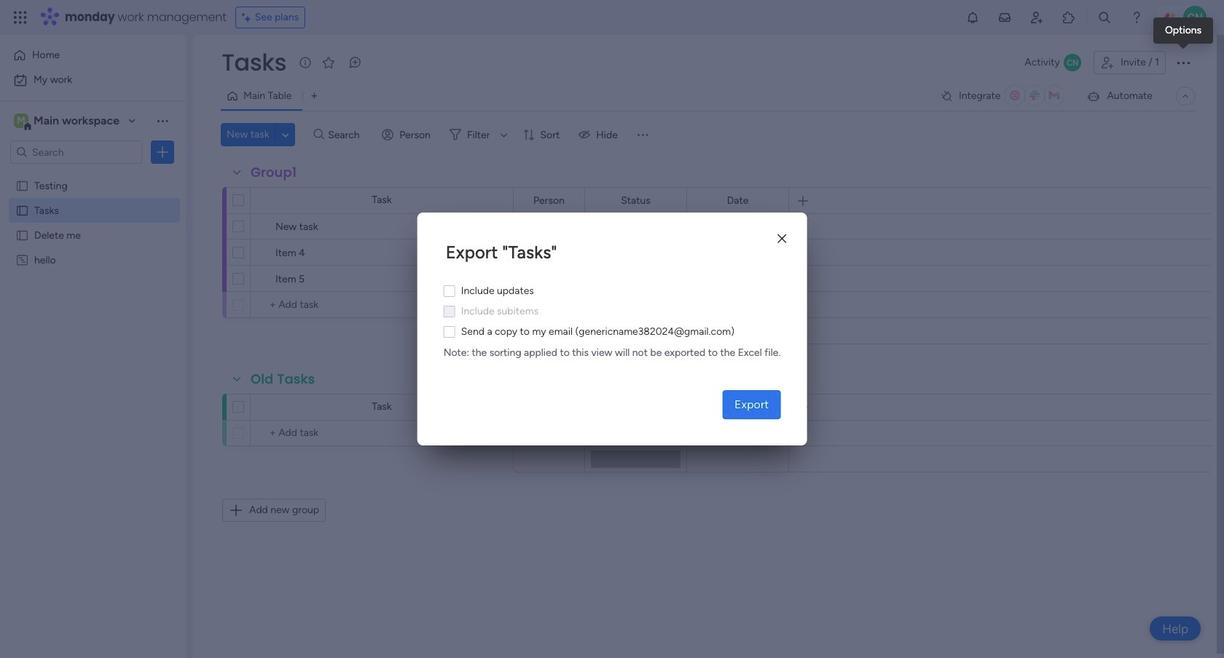 Task type: locate. For each thing, give the bounding box(es) containing it.
public board image
[[15, 179, 29, 192]]

1 public board image from the top
[[15, 203, 29, 217]]

board activity image
[[1064, 54, 1081, 71]]

option
[[9, 44, 177, 67], [9, 68, 177, 92], [0, 172, 186, 175]]

None field
[[218, 47, 290, 78], [247, 163, 300, 182], [530, 193, 568, 209], [617, 193, 654, 209], [723, 193, 752, 209], [247, 370, 319, 389], [723, 400, 752, 416], [218, 47, 290, 78], [247, 163, 300, 182], [530, 193, 568, 209], [617, 193, 654, 209], [723, 193, 752, 209], [247, 370, 319, 389], [723, 400, 752, 416]]

Search field
[[324, 125, 368, 145]]

workspace image
[[14, 113, 28, 129]]

select product image
[[13, 10, 28, 25]]

list box
[[0, 170, 186, 469]]

dapulse x slim image
[[778, 234, 786, 244]]

monday marketplace image
[[1062, 10, 1076, 25]]

start a board discussion image
[[348, 55, 362, 70]]

arrow down image
[[495, 126, 513, 144]]

angle down image
[[282, 129, 289, 140]]

collapse board header image
[[1180, 90, 1191, 102]]

0 vertical spatial public board image
[[15, 203, 29, 217]]

2 vertical spatial option
[[0, 172, 186, 175]]

public board image
[[15, 203, 29, 217], [15, 228, 29, 242]]

help image
[[1129, 10, 1144, 25]]

workspace selection element
[[14, 112, 122, 131]]

1 vertical spatial option
[[9, 68, 177, 92]]

1 vertical spatial public board image
[[15, 228, 29, 242]]

cool name image
[[1183, 6, 1207, 29]]



Task type: describe. For each thing, give the bounding box(es) containing it.
2 public board image from the top
[[15, 228, 29, 242]]

show board description image
[[297, 55, 314, 70]]

0 vertical spatial option
[[9, 44, 177, 67]]

add to favorites image
[[321, 55, 336, 70]]

see plans image
[[242, 9, 255, 26]]

Search in workspace field
[[31, 144, 122, 161]]

invite members image
[[1030, 10, 1044, 25]]

v2 search image
[[314, 127, 324, 143]]

notifications image
[[966, 10, 980, 25]]

add view image
[[311, 91, 317, 102]]

search everything image
[[1097, 10, 1112, 25]]

update feed image
[[998, 10, 1012, 25]]



Task type: vqa. For each thing, say whether or not it's contained in the screenshot.
monday marketplace Image on the right of page
yes



